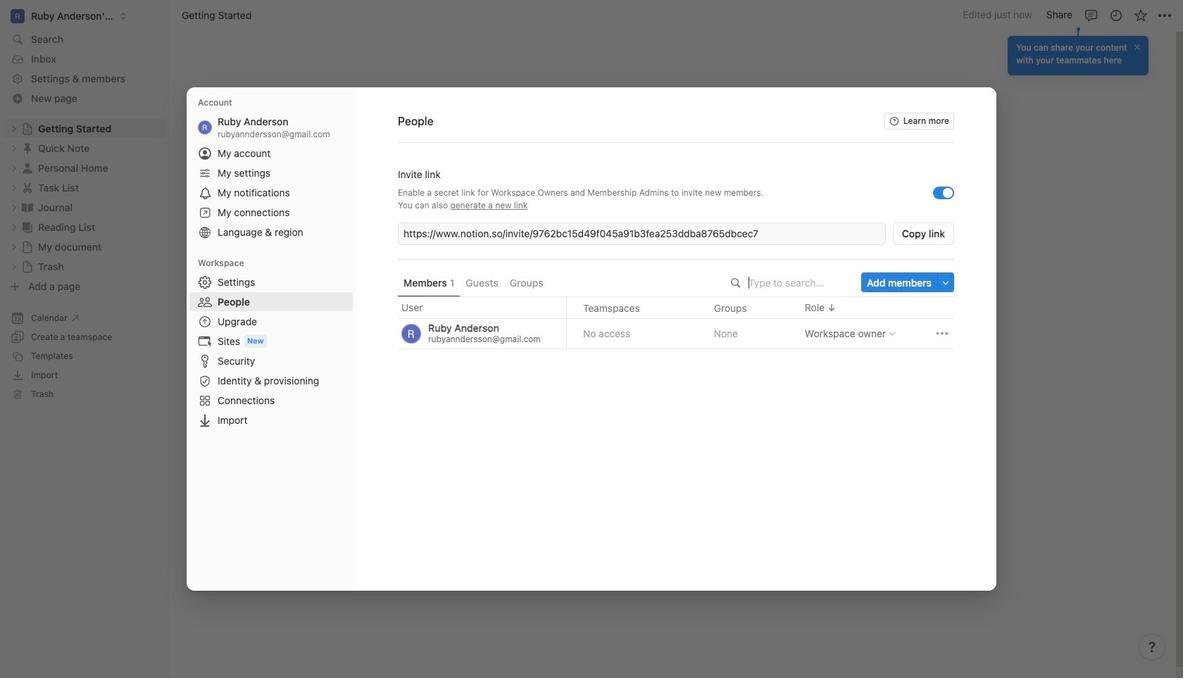 Task type: describe. For each thing, give the bounding box(es) containing it.
type to search... image
[[732, 278, 741, 288]]

comments image
[[1085, 8, 1099, 22]]



Task type: vqa. For each thing, say whether or not it's contained in the screenshot.
menu
no



Task type: locate. For each thing, give the bounding box(es) containing it.
None text field
[[404, 227, 884, 241]]

favorite image
[[1134, 8, 1148, 22]]

👋 image
[[425, 155, 439, 173]]

updates image
[[1110, 8, 1124, 22]]

Type to search... text field
[[749, 277, 852, 289]]



